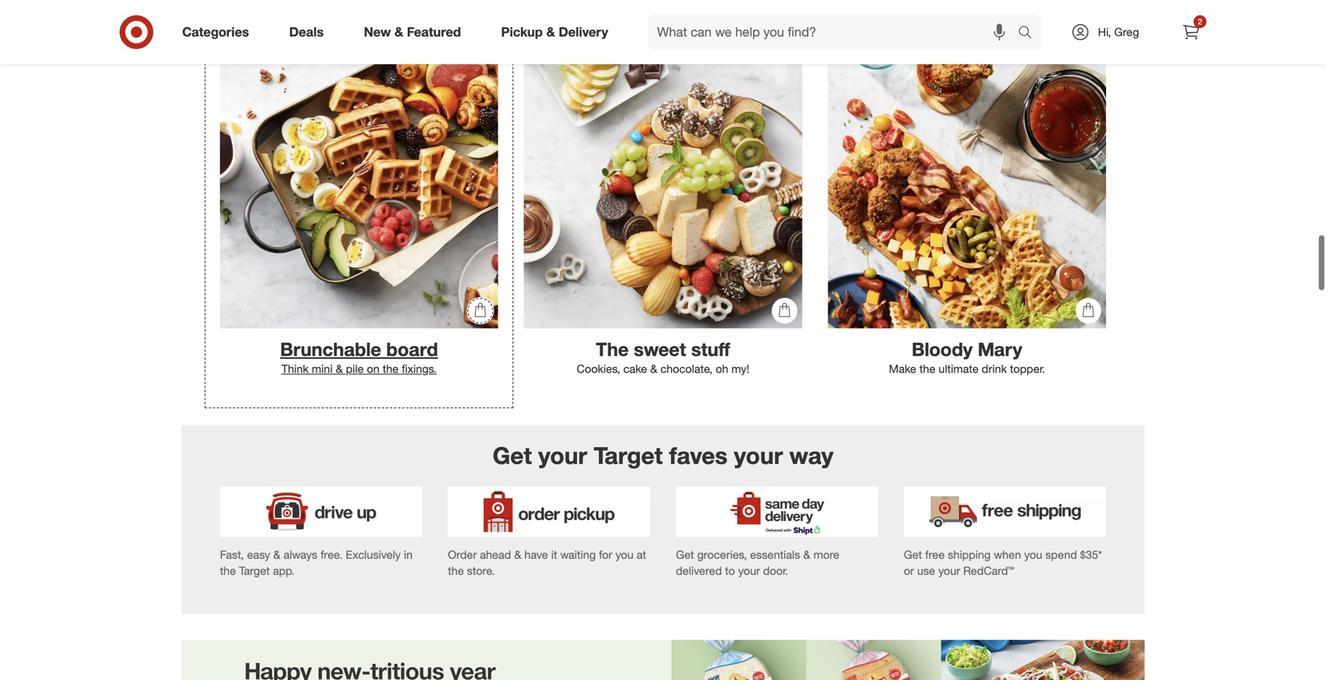 Task type: vqa. For each thing, say whether or not it's contained in the screenshot.
the a
no



Task type: describe. For each thing, give the bounding box(es) containing it.
the
[[596, 338, 629, 361]]

2
[[1199, 16, 1203, 27]]

pickup
[[501, 24, 543, 40]]

greg
[[1115, 25, 1140, 39]]

2 link
[[1174, 14, 1210, 50]]

your inside the "get groceries, essentials & more delivered to your door."
[[739, 564, 760, 578]]

order ahead & have it waiting for you at the store.
[[448, 548, 647, 578]]

my!
[[732, 362, 750, 376]]

use
[[918, 564, 936, 578]]

app.
[[273, 564, 295, 578]]

mini
[[312, 362, 333, 376]]

same day delivery, delivered with shipt image
[[676, 487, 879, 537]]

pickup & delivery
[[501, 24, 609, 40]]

oh
[[716, 362, 729, 376]]

hi,
[[1099, 25, 1112, 39]]

stuff
[[692, 338, 731, 361]]

your inside get free shipping when you spend $35* or use your redcard™
[[939, 564, 961, 578]]

new & featured
[[364, 24, 461, 40]]

free shipping image
[[904, 487, 1107, 537]]

brunchable
[[280, 338, 381, 361]]

make
[[889, 362, 917, 376]]

target inside fast, easy & always free. exclusively in the target app.
[[239, 564, 270, 578]]

advertisement element
[[182, 640, 1145, 680]]

spend
[[1046, 548, 1078, 562]]

fast, easy & always free. exclusively in the target app. link
[[207, 474, 435, 589]]

at
[[637, 548, 647, 562]]

shipping
[[948, 548, 991, 562]]

free
[[926, 548, 945, 562]]

redcard™
[[964, 564, 1015, 578]]

your left way
[[734, 442, 783, 470]]

the inside brunchable board think mini & pile on the fixings.
[[383, 362, 399, 376]]

groceries,
[[698, 548, 747, 562]]

get your target faves your way
[[493, 442, 834, 470]]

the inside 'order ahead & have it waiting for you at the store.'
[[448, 564, 464, 578]]

mary
[[978, 338, 1023, 361]]

your up order pickup image
[[539, 442, 588, 470]]

drive up image
[[220, 487, 422, 537]]

$35*
[[1081, 548, 1103, 562]]

ahead
[[480, 548, 511, 562]]

cake
[[624, 362, 648, 376]]

when
[[994, 548, 1022, 562]]

drink
[[982, 362, 1007, 376]]

order pickup image
[[448, 487, 651, 537]]

0 vertical spatial target
[[594, 442, 663, 470]]

free.
[[321, 548, 343, 562]]

fast, easy & always free. exclusively in the target app.
[[220, 548, 413, 578]]

have
[[525, 548, 548, 562]]

it
[[551, 548, 558, 562]]

sweet
[[634, 338, 687, 361]]

categories link
[[169, 14, 269, 50]]

in
[[404, 548, 413, 562]]

store.
[[467, 564, 495, 578]]

pickup & delivery link
[[488, 14, 629, 50]]

search
[[1011, 26, 1050, 41]]

pile
[[346, 362, 364, 376]]

delivery
[[559, 24, 609, 40]]



Task type: locate. For each thing, give the bounding box(es) containing it.
get inside the "get groceries, essentials & more delivered to your door."
[[676, 548, 695, 562]]

board
[[387, 338, 438, 361]]

search button
[[1011, 14, 1050, 53]]

delivered
[[676, 564, 722, 578]]

fixings.
[[402, 362, 437, 376]]

on
[[367, 362, 380, 376]]

What can we help you find? suggestions appear below search field
[[648, 14, 1022, 50]]

0 horizontal spatial target
[[239, 564, 270, 578]]

the sweet stuff cookies, cake & chocolate, oh my!
[[577, 338, 750, 376]]

chocolate,
[[661, 362, 713, 376]]

get groceries, essentials & more delivered to your door.
[[676, 548, 840, 578]]

or
[[904, 564, 915, 578]]

& left more
[[804, 548, 811, 562]]

2 you from the left
[[1025, 548, 1043, 562]]

0 horizontal spatial get
[[493, 442, 532, 470]]

you left at
[[616, 548, 634, 562]]

get up or
[[904, 548, 923, 562]]

your down free
[[939, 564, 961, 578]]

get groceries, essentials & more delivered to your door. link
[[663, 474, 892, 589]]

your
[[539, 442, 588, 470], [734, 442, 783, 470], [739, 564, 760, 578], [939, 564, 961, 578]]

door.
[[764, 564, 789, 578]]

exclusively
[[346, 548, 401, 562]]

& right "pickup" at top
[[547, 24, 555, 40]]

you inside 'order ahead & have it waiting for you at the store.'
[[616, 548, 634, 562]]

always
[[284, 548, 318, 562]]

& right new
[[395, 24, 404, 40]]

brunchable board think mini & pile on the fixings.
[[280, 338, 438, 376]]

get up order pickup image
[[493, 442, 532, 470]]

1 horizontal spatial get
[[676, 548, 695, 562]]

target left faves
[[594, 442, 663, 470]]

target down easy on the left bottom of the page
[[239, 564, 270, 578]]

topper.
[[1011, 362, 1046, 376]]

ultimate
[[939, 362, 979, 376]]

the
[[383, 362, 399, 376], [920, 362, 936, 376], [220, 564, 236, 578], [448, 564, 464, 578]]

your right to
[[739, 564, 760, 578]]

order
[[448, 548, 477, 562]]

hi, greg
[[1099, 25, 1140, 39]]

bloody mary make the ultimate drink topper.
[[889, 338, 1046, 376]]

bloody
[[912, 338, 973, 361]]

categories
[[182, 24, 249, 40]]

& left pile at left bottom
[[336, 362, 343, 376]]

order ahead & have it waiting for you at the store. link
[[435, 474, 663, 589]]

& inside 'order ahead & have it waiting for you at the store.'
[[515, 548, 522, 562]]

& inside fast, easy & always free. exclusively in the target app.
[[273, 548, 281, 562]]

deals
[[289, 24, 324, 40]]

faves
[[670, 442, 728, 470]]

more
[[814, 548, 840, 562]]

& left have
[[515, 548, 522, 562]]

you
[[616, 548, 634, 562], [1025, 548, 1043, 562]]

&
[[395, 24, 404, 40], [547, 24, 555, 40], [336, 362, 343, 376], [651, 362, 658, 376], [273, 548, 281, 562], [515, 548, 522, 562], [804, 548, 811, 562]]

the right on
[[383, 362, 399, 376]]

get for get groceries, essentials & more delivered to your door.
[[676, 548, 695, 562]]

the down bloody
[[920, 362, 936, 376]]

& up app.
[[273, 548, 281, 562]]

the down "order"
[[448, 564, 464, 578]]

you inside get free shipping when you spend $35* or use your redcard™
[[1025, 548, 1043, 562]]

to
[[726, 564, 735, 578]]

get free shipping when you spend $35* or use your redcard™ link
[[892, 474, 1120, 589]]

1 you from the left
[[616, 548, 634, 562]]

& inside the "get groceries, essentials & more delivered to your door."
[[804, 548, 811, 562]]

the inside bloody mary make the ultimate drink topper.
[[920, 362, 936, 376]]

waiting
[[561, 548, 596, 562]]

1 horizontal spatial target
[[594, 442, 663, 470]]

the inside fast, easy & always free. exclusively in the target app.
[[220, 564, 236, 578]]

& inside brunchable board think mini & pile on the fixings.
[[336, 362, 343, 376]]

1 vertical spatial target
[[239, 564, 270, 578]]

for
[[599, 548, 613, 562]]

get
[[493, 442, 532, 470], [676, 548, 695, 562], [904, 548, 923, 562]]

get free shipping when you spend $35* or use your redcard™
[[904, 548, 1103, 578]]

& inside the sweet stuff cookies, cake & chocolate, oh my!
[[651, 362, 658, 376]]

2 horizontal spatial get
[[904, 548, 923, 562]]

target
[[594, 442, 663, 470], [239, 564, 270, 578]]

the down fast,
[[220, 564, 236, 578]]

easy
[[247, 548, 270, 562]]

new
[[364, 24, 391, 40]]

deals link
[[276, 14, 344, 50]]

get up delivered
[[676, 548, 695, 562]]

get for get free shipping when you spend $35* or use your redcard™
[[904, 548, 923, 562]]

get for get your target faves your way
[[493, 442, 532, 470]]

you right when
[[1025, 548, 1043, 562]]

cookies,
[[577, 362, 621, 376]]

get inside get free shipping when you spend $35* or use your redcard™
[[904, 548, 923, 562]]

1 horizontal spatial you
[[1025, 548, 1043, 562]]

essentials
[[751, 548, 801, 562]]

& right cake
[[651, 362, 658, 376]]

way
[[790, 442, 834, 470]]

0 horizontal spatial you
[[616, 548, 634, 562]]

think
[[282, 362, 309, 376]]

& inside "link"
[[395, 24, 404, 40]]

fast,
[[220, 548, 244, 562]]

featured
[[407, 24, 461, 40]]

new & featured link
[[350, 14, 481, 50]]



